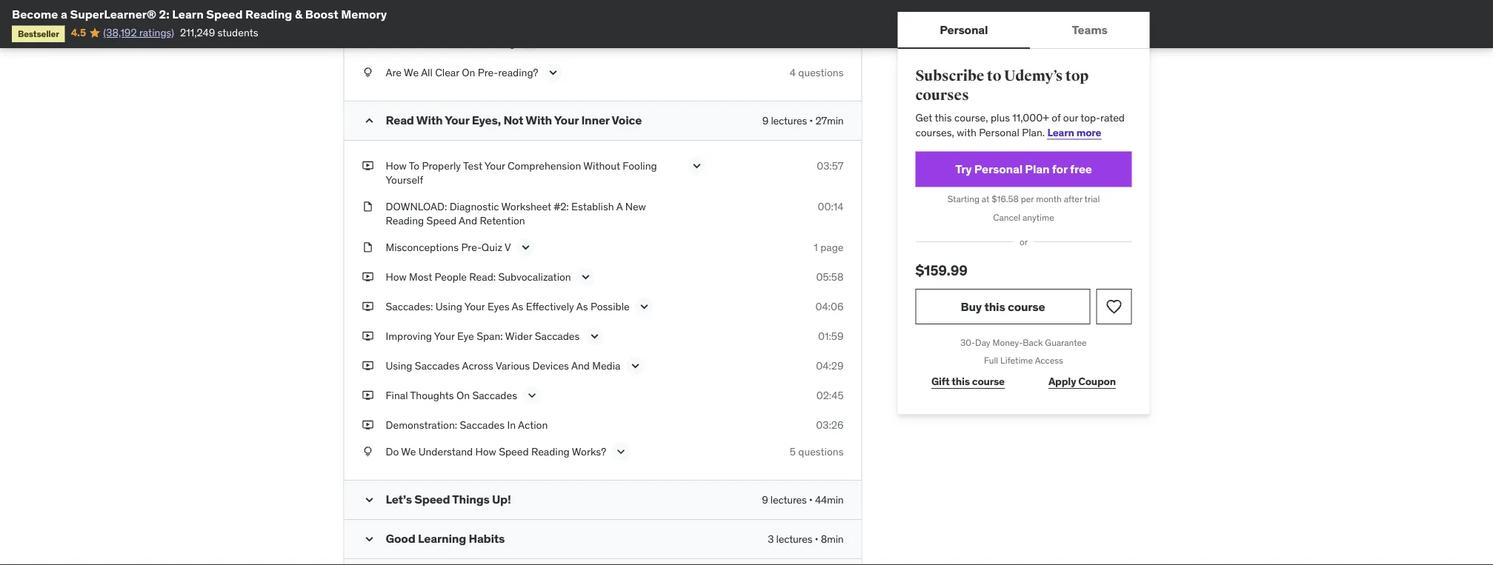 Task type: vqa. For each thing, say whether or not it's contained in the screenshot.
little within the the Every day a little closer Learning helps you reach your goals. Keep learning and reap the rewards.
no



Task type: describe. For each thing, give the bounding box(es) containing it.
lectures for up!
[[771, 493, 807, 506]]

211,249 students
[[180, 26, 258, 39]]

4
[[790, 65, 796, 79]]

show lecture description image for final thoughts on saccades
[[525, 388, 539, 403]]

xsmall image for saccades:
[[362, 300, 374, 314]]

reading
[[480, 36, 515, 49]]

apply coupon
[[1049, 375, 1116, 388]]

how for how most people read: subvocalization
[[386, 270, 407, 284]]

creating
[[386, 0, 426, 8]]

not
[[503, 113, 523, 128]]

across
[[462, 359, 493, 373]]

course for gift this course
[[972, 375, 1005, 388]]

0 vertical spatial using
[[436, 300, 462, 313]]

4 questions
[[790, 65, 844, 79]]

1 page
[[814, 241, 844, 254]]

most
[[409, 270, 432, 284]]

udemy's
[[1004, 67, 1063, 85]]

without
[[583, 159, 620, 172]]

how to properly test your comprehension without fooling yourself
[[386, 159, 657, 187]]

rated
[[1101, 111, 1125, 124]]

3 xsmall image from the top
[[362, 199, 374, 214]]

this for gift
[[952, 375, 970, 388]]

0 horizontal spatial reading
[[245, 6, 292, 21]]

your left eyes, on the top left
[[445, 113, 469, 128]]

plan.
[[1022, 126, 1045, 139]]

day
[[975, 337, 991, 348]]

0 vertical spatial on
[[462, 65, 475, 79]]

new
[[625, 200, 646, 213]]

04:29
[[816, 359, 844, 373]]

211,249
[[180, 26, 215, 39]]

various
[[496, 359, 530, 373]]

action
[[518, 418, 548, 432]]

this for get
[[935, 111, 952, 124]]

download:
[[386, 200, 447, 213]]

1 vertical spatial learn
[[1048, 126, 1074, 139]]

personal inside get this course, plus 11,000+ of our top-rated courses, with personal plan.
[[979, 126, 1020, 139]]

saccades up the "devices"
[[535, 330, 580, 343]]

1 as from the left
[[512, 300, 523, 313]]

0 horizontal spatial learn
[[172, 6, 204, 21]]

your inside 'how to properly test your comprehension without fooling yourself'
[[485, 159, 505, 172]]

03:26
[[816, 418, 844, 432]]

pre- for quiz
[[461, 241, 482, 254]]

learn more link
[[1048, 126, 1101, 139]]

misconceptions pre-quiz v
[[386, 241, 511, 254]]

pre- for reading
[[460, 36, 480, 49]]

saccades: using your eyes as effectively as possible
[[386, 300, 630, 313]]

habits
[[469, 531, 505, 546]]

xsmall image for how
[[362, 158, 374, 173]]

apply coupon button
[[1033, 367, 1132, 397]]

2:
[[159, 6, 170, 21]]

anytime
[[1023, 212, 1054, 223]]

xsmall image for misconceptions
[[362, 240, 374, 255]]

try
[[955, 161, 972, 177]]

gift this course link
[[916, 367, 1021, 397]]

xsmall image for using
[[362, 359, 374, 373]]

knowledge,
[[598, 0, 652, 8]]

wishlist image
[[1105, 298, 1123, 316]]

wider
[[505, 330, 532, 343]]

coupon
[[1078, 375, 1116, 388]]

perspectives,
[[508, 0, 571, 8]]

apply
[[1049, 375, 1076, 388]]

course for buy this course
[[1008, 299, 1045, 314]]

demonstration: saccades in action
[[386, 418, 548, 432]]

do
[[386, 445, 399, 458]]

2 as from the left
[[576, 300, 588, 313]]

small image for let's
[[362, 493, 377, 507]]

are
[[386, 65, 402, 79]]

1 vertical spatial using
[[386, 359, 412, 373]]

teams
[[1072, 22, 1108, 37]]

guarantee
[[1045, 337, 1087, 348]]

fooling
[[623, 159, 657, 172]]

boost
[[305, 6, 338, 21]]

are we all clear on pre-reading?
[[386, 65, 538, 79]]

show lecture description image for are we all clear on pre-reading?
[[546, 65, 561, 80]]

9 lectures • 44min
[[762, 493, 844, 506]]

2 with from the left
[[526, 113, 552, 128]]

and inside download: diagnostic worksheet #2: establish a new reading speed and retention
[[459, 214, 477, 228]]

yourself
[[386, 173, 423, 187]]

plan
[[1025, 161, 1050, 177]]

show lecture description image for how to properly test your comprehension without fooling yourself
[[690, 158, 704, 173]]

lifetime
[[1001, 355, 1033, 367]]

2 vertical spatial lectures
[[776, 532, 812, 546]]

we for are
[[404, 65, 419, 79]]

to
[[409, 159, 420, 172]]

• for eyes,
[[810, 114, 813, 127]]

eye
[[457, 330, 474, 343]]

5 questions
[[790, 445, 844, 458]]

xsmall image for are
[[362, 65, 374, 80]]

quiz
[[482, 241, 502, 254]]

read with your eyes, not with your inner voice
[[386, 113, 642, 128]]

span:
[[477, 330, 503, 343]]

0 horizontal spatial &
[[295, 6, 303, 21]]

a
[[616, 200, 623, 213]]

2 vertical spatial how
[[475, 445, 496, 458]]

2 vertical spatial reading
[[531, 445, 570, 458]]

effectively
[[526, 300, 574, 313]]

xsmall image for do
[[362, 444, 374, 459]]

8min
[[821, 532, 844, 546]]

try personal plan for free
[[955, 161, 1092, 177]]

speed right let's
[[414, 492, 450, 507]]

gift this course
[[932, 375, 1005, 388]]

how for how to properly test your comprehension without fooling yourself
[[386, 159, 407, 172]]

show lecture description image for saccades: using your eyes as effectively as possible
[[637, 300, 652, 314]]

your left inner
[[554, 113, 579, 128]]

questions for 5 questions
[[798, 445, 844, 458]]

devices
[[532, 359, 569, 373]]

2 vertical spatial personal
[[974, 161, 1023, 177]]

good
[[386, 531, 415, 546]]

creating burning interest: perspectives, prior knowledge, & w/h questions
[[386, 0, 661, 23]]

1
[[814, 241, 818, 254]]

subvocalization
[[498, 270, 571, 284]]

eyes,
[[472, 113, 501, 128]]

9 for read with your eyes, not with your inner voice
[[762, 114, 769, 127]]

let's speed things up!
[[386, 492, 511, 507]]

full
[[984, 355, 998, 367]]

burning
[[428, 0, 465, 8]]



Task type: locate. For each thing, give the bounding box(es) containing it.
xsmall image for how
[[362, 270, 374, 284]]

1 9 from the top
[[762, 114, 769, 127]]

interest:
[[467, 0, 506, 8]]

this inside get this course, plus 11,000+ of our top-rated courses, with personal plan.
[[935, 111, 952, 124]]

with
[[957, 126, 977, 139]]

1 vertical spatial 9
[[762, 493, 768, 506]]

2 demonstration: from the top
[[386, 418, 457, 432]]

become a superlearner® 2: learn speed reading & boost memory
[[12, 6, 387, 21]]

1 vertical spatial and
[[571, 359, 590, 373]]

9 left 27min
[[762, 114, 769, 127]]

0 vertical spatial we
[[404, 65, 419, 79]]

thoughts
[[410, 389, 454, 402]]

0 vertical spatial demonstration:
[[386, 36, 457, 49]]

1 horizontal spatial with
[[526, 113, 552, 128]]

v
[[505, 241, 511, 254]]

this right buy
[[984, 299, 1005, 314]]

pre- up how most people read: subvocalization
[[461, 241, 482, 254]]

misconceptions
[[386, 241, 459, 254]]

1 demonstration: from the top
[[386, 36, 457, 49]]

0 vertical spatial •
[[810, 114, 813, 127]]

xsmall image
[[362, 35, 374, 50], [362, 158, 374, 173], [362, 199, 374, 214], [362, 240, 374, 255], [362, 300, 374, 314], [362, 388, 374, 403], [362, 418, 374, 433]]

show lecture description image right works?
[[614, 444, 628, 459]]

0 vertical spatial questions
[[798, 65, 844, 79]]

small image
[[362, 532, 377, 547]]

pre- down reading
[[478, 65, 498, 79]]

• left 44min
[[809, 493, 813, 506]]

starting at $16.58 per month after trial cancel anytime
[[948, 193, 1100, 223]]

reading?
[[498, 65, 538, 79]]

we for do
[[401, 445, 416, 458]]

1 vertical spatial this
[[984, 299, 1005, 314]]

students
[[218, 26, 258, 39]]

1 vertical spatial •
[[809, 493, 813, 506]]

our
[[1063, 111, 1078, 124]]

course up the "back"
[[1008, 299, 1045, 314]]

6 xsmall image from the top
[[362, 388, 374, 403]]

show lecture description image up reading?
[[523, 35, 538, 50]]

all
[[421, 65, 433, 79]]

2 xsmall image from the top
[[362, 158, 374, 173]]

2 9 from the top
[[762, 493, 768, 506]]

& left boost
[[295, 6, 303, 21]]

4 xsmall image from the top
[[362, 359, 374, 373]]

1 vertical spatial demonstration:
[[386, 418, 457, 432]]

reading down action
[[531, 445, 570, 458]]

course inside button
[[1008, 299, 1045, 314]]

at
[[982, 193, 990, 205]]

top-
[[1081, 111, 1101, 124]]

subscribe
[[916, 67, 984, 85]]

teams button
[[1030, 12, 1150, 47]]

1 horizontal spatial learn
[[1048, 126, 1074, 139]]

demonstration: pre-reading
[[386, 36, 515, 49]]

with right the not
[[526, 113, 552, 128]]

0 horizontal spatial course
[[972, 375, 1005, 388]]

inner
[[581, 113, 610, 128]]

2 vertical spatial this
[[952, 375, 970, 388]]

saccades up thoughts
[[415, 359, 460, 373]]

let's
[[386, 492, 412, 507]]

learn down of
[[1048, 126, 1074, 139]]

9 lectures • 27min
[[762, 114, 844, 127]]

lectures right '3'
[[776, 532, 812, 546]]

2 horizontal spatial reading
[[531, 445, 570, 458]]

learn
[[172, 6, 204, 21], [1048, 126, 1074, 139]]

1 vertical spatial pre-
[[478, 65, 498, 79]]

your right test
[[485, 159, 505, 172]]

speed up 211,249 students on the top
[[206, 6, 243, 21]]

xsmall image
[[362, 65, 374, 80], [362, 270, 374, 284], [362, 329, 374, 344], [362, 359, 374, 373], [362, 444, 374, 459]]

demonstration:
[[386, 36, 457, 49], [386, 418, 457, 432]]

3 xsmall image from the top
[[362, 329, 374, 344]]

& inside creating burning interest: perspectives, prior knowledge, & w/h questions
[[655, 0, 661, 8]]

1 vertical spatial personal
[[979, 126, 1020, 139]]

personal up $16.58
[[974, 161, 1023, 177]]

how up yourself
[[386, 159, 407, 172]]

personal down plus
[[979, 126, 1020, 139]]

2 xsmall image from the top
[[362, 270, 374, 284]]

superlearner®
[[70, 6, 156, 21]]

we left all
[[404, 65, 419, 79]]

personal inside button
[[940, 22, 988, 37]]

retention
[[480, 214, 525, 228]]

2 vertical spatial •
[[815, 532, 818, 546]]

1 vertical spatial reading
[[386, 214, 424, 228]]

1 horizontal spatial as
[[576, 300, 588, 313]]

on
[[462, 65, 475, 79], [456, 389, 470, 402]]

show lecture description image for misconceptions pre-quiz v
[[518, 240, 533, 255]]

using
[[436, 300, 462, 313], [386, 359, 412, 373]]

1 vertical spatial we
[[401, 445, 416, 458]]

0 vertical spatial and
[[459, 214, 477, 228]]

up!
[[492, 492, 511, 507]]

show lecture description image for demonstration: pre-reading
[[523, 35, 538, 50]]

small image left let's
[[362, 493, 377, 507]]

saccades down "using saccades across various devices and media"
[[472, 389, 517, 402]]

tab list containing personal
[[898, 12, 1150, 49]]

month
[[1036, 193, 1062, 205]]

5 xsmall image from the top
[[362, 444, 374, 459]]

try personal plan for free link
[[916, 152, 1132, 187]]

and left media
[[571, 359, 590, 373]]

1 with from the left
[[416, 113, 443, 128]]

learn more
[[1048, 126, 1101, 139]]

how inside 'how to properly test your comprehension without fooling yourself'
[[386, 159, 407, 172]]

show lecture description image for do we understand how speed reading works?
[[614, 444, 628, 459]]

final thoughts on saccades
[[386, 389, 517, 402]]

using down people
[[436, 300, 462, 313]]

personal button
[[898, 12, 1030, 47]]

& right the knowledge,
[[655, 0, 661, 8]]

1 vertical spatial on
[[456, 389, 470, 402]]

lectures left 44min
[[771, 493, 807, 506]]

top
[[1065, 67, 1089, 85]]

voice
[[612, 113, 642, 128]]

xsmall image for final
[[362, 388, 374, 403]]

0 vertical spatial small image
[[362, 113, 377, 128]]

9 up '3'
[[762, 493, 768, 506]]

1 horizontal spatial reading
[[386, 214, 424, 228]]

#2:
[[554, 200, 569, 213]]

saccades
[[535, 330, 580, 343], [415, 359, 460, 373], [472, 389, 517, 402], [460, 418, 505, 432]]

and down the 'diagnostic'
[[459, 214, 477, 228]]

read:
[[469, 270, 496, 284]]

1 horizontal spatial course
[[1008, 299, 1045, 314]]

on up demonstration: saccades in action
[[456, 389, 470, 402]]

5 xsmall image from the top
[[362, 300, 374, 314]]

or
[[1020, 236, 1028, 248]]

buy
[[961, 299, 982, 314]]

demonstration: for demonstration: saccades in action
[[386, 418, 457, 432]]

demonstration: for demonstration: pre-reading
[[386, 36, 457, 49]]

1 horizontal spatial using
[[436, 300, 462, 313]]

questions right 4
[[798, 65, 844, 79]]

1 xsmall image from the top
[[362, 65, 374, 80]]

your left eyes
[[464, 300, 485, 313]]

show lecture description image right media
[[628, 359, 643, 374]]

small image for read
[[362, 113, 377, 128]]

show lecture description image
[[546, 65, 561, 80], [587, 329, 602, 344]]

and
[[459, 214, 477, 228], [571, 359, 590, 373]]

works?
[[572, 445, 606, 458]]

02:45
[[816, 389, 844, 402]]

final
[[386, 389, 408, 402]]

0 horizontal spatial using
[[386, 359, 412, 373]]

media
[[592, 359, 621, 373]]

1 horizontal spatial show lecture description image
[[587, 329, 602, 344]]

show lecture description image right possible
[[637, 300, 652, 314]]

show lecture description image right v
[[518, 240, 533, 255]]

0 horizontal spatial as
[[512, 300, 523, 313]]

in
[[507, 418, 516, 432]]

show lecture description image for improving your eye span: wider saccades
[[587, 329, 602, 344]]

7 xsmall image from the top
[[362, 418, 374, 433]]

after
[[1064, 193, 1083, 205]]

00:14
[[818, 200, 844, 213]]

1 questions from the top
[[798, 65, 844, 79]]

gift
[[932, 375, 950, 388]]

show lecture description image for how most people read: subvocalization
[[579, 270, 593, 285]]

do we understand how speed reading works?
[[386, 445, 606, 458]]

27min
[[816, 114, 844, 127]]

reading down download:
[[386, 214, 424, 228]]

show lecture description image right reading?
[[546, 65, 561, 80]]

speed down in
[[499, 445, 529, 458]]

this for buy
[[984, 299, 1005, 314]]

questions for 4 questions
[[798, 65, 844, 79]]

show lecture description image
[[523, 35, 538, 50], [690, 158, 704, 173], [518, 240, 533, 255], [579, 270, 593, 285], [637, 300, 652, 314], [628, 359, 643, 374], [525, 388, 539, 403], [614, 444, 628, 459]]

how
[[386, 159, 407, 172], [386, 270, 407, 284], [475, 445, 496, 458]]

questions
[[798, 65, 844, 79], [798, 445, 844, 458]]

access
[[1035, 355, 1063, 367]]

small image
[[362, 113, 377, 128], [362, 493, 377, 507]]

as right eyes
[[512, 300, 523, 313]]

0 vertical spatial personal
[[940, 22, 988, 37]]

things
[[452, 492, 490, 507]]

good learning habits
[[386, 531, 505, 546]]

learn up 211,249
[[172, 6, 204, 21]]

we right do
[[401, 445, 416, 458]]

1 vertical spatial questions
[[798, 445, 844, 458]]

demonstration: down questions
[[386, 36, 457, 49]]

05:58
[[816, 270, 844, 284]]

(38,192 ratings)
[[103, 26, 174, 39]]

how left most
[[386, 270, 407, 284]]

with right read
[[416, 113, 443, 128]]

personal up the subscribe
[[940, 22, 988, 37]]

0 horizontal spatial and
[[459, 214, 477, 228]]

0 vertical spatial how
[[386, 159, 407, 172]]

pre- up are we all clear on pre-reading?
[[460, 36, 480, 49]]

comprehension
[[508, 159, 581, 172]]

0 vertical spatial show lecture description image
[[546, 65, 561, 80]]

2 small image from the top
[[362, 493, 377, 507]]

4 xsmall image from the top
[[362, 240, 374, 255]]

show lecture description image right fooling
[[690, 158, 704, 173]]

0 vertical spatial course
[[1008, 299, 1045, 314]]

on right clear
[[462, 65, 475, 79]]

2 questions from the top
[[798, 445, 844, 458]]

this inside button
[[984, 299, 1005, 314]]

lectures left 27min
[[771, 114, 807, 127]]

1 horizontal spatial and
[[571, 359, 590, 373]]

1 vertical spatial small image
[[362, 493, 377, 507]]

1 horizontal spatial &
[[655, 0, 661, 8]]

9 for let's speed things up!
[[762, 493, 768, 506]]

1 vertical spatial lectures
[[771, 493, 807, 506]]

show lecture description image up media
[[587, 329, 602, 344]]

as left possible
[[576, 300, 588, 313]]

get
[[916, 111, 933, 124]]

11,000+
[[1013, 111, 1049, 124]]

show lecture description image up action
[[525, 388, 539, 403]]

learning
[[418, 531, 466, 546]]

• for up!
[[809, 493, 813, 506]]

1 vertical spatial course
[[972, 375, 1005, 388]]

xsmall image for demonstration:
[[362, 35, 374, 50]]

xsmall image for improving
[[362, 329, 374, 344]]

lectures for eyes,
[[771, 114, 807, 127]]

page
[[821, 241, 844, 254]]

using up final
[[386, 359, 412, 373]]

show lecture description image up possible
[[579, 270, 593, 285]]

tab list
[[898, 12, 1150, 49]]

• left 8min
[[815, 532, 818, 546]]

this right gift
[[952, 375, 970, 388]]

1 vertical spatial show lecture description image
[[587, 329, 602, 344]]

speed inside download: diagnostic worksheet #2: establish a new reading speed and retention
[[427, 214, 457, 228]]

1 small image from the top
[[362, 113, 377, 128]]

improving your eye span: wider saccades
[[386, 330, 580, 343]]

become
[[12, 6, 58, 21]]

course down 'full'
[[972, 375, 1005, 388]]

• left 27min
[[810, 114, 813, 127]]

reading up students
[[245, 6, 292, 21]]

2 vertical spatial pre-
[[461, 241, 482, 254]]

more
[[1077, 126, 1101, 139]]

courses,
[[916, 126, 954, 139]]

questions down 03:26 at right bottom
[[798, 445, 844, 458]]

1 vertical spatial how
[[386, 270, 407, 284]]

personal
[[940, 22, 988, 37], [979, 126, 1020, 139], [974, 161, 1023, 177]]

eyes
[[488, 300, 510, 313]]

0 vertical spatial lectures
[[771, 114, 807, 127]]

0 horizontal spatial with
[[416, 113, 443, 128]]

0 horizontal spatial show lecture description image
[[546, 65, 561, 80]]

buy this course button
[[916, 289, 1090, 324]]

saccades left in
[[460, 418, 505, 432]]

money-
[[993, 337, 1023, 348]]

improving
[[386, 330, 432, 343]]

this up courses,
[[935, 111, 952, 124]]

demonstration: down thoughts
[[386, 418, 457, 432]]

possible
[[591, 300, 630, 313]]

(38,192
[[103, 26, 137, 39]]

reading inside download: diagnostic worksheet #2: establish a new reading speed and retention
[[386, 214, 424, 228]]

44min
[[815, 493, 844, 506]]

bestseller
[[18, 28, 59, 39]]

to
[[987, 67, 1001, 85]]

0 vertical spatial reading
[[245, 6, 292, 21]]

0 vertical spatial this
[[935, 111, 952, 124]]

0 vertical spatial learn
[[172, 6, 204, 21]]

show lecture description image for using saccades across various devices and media
[[628, 359, 643, 374]]

speed up misconceptions pre-quiz v
[[427, 214, 457, 228]]

trial
[[1085, 193, 1100, 205]]

your left eye
[[434, 330, 455, 343]]

0 vertical spatial 9
[[762, 114, 769, 127]]

1 xsmall image from the top
[[362, 35, 374, 50]]

0 vertical spatial pre-
[[460, 36, 480, 49]]

saccades:
[[386, 300, 433, 313]]

01:59
[[818, 330, 844, 343]]

how down demonstration: saccades in action
[[475, 445, 496, 458]]

small image left read
[[362, 113, 377, 128]]



